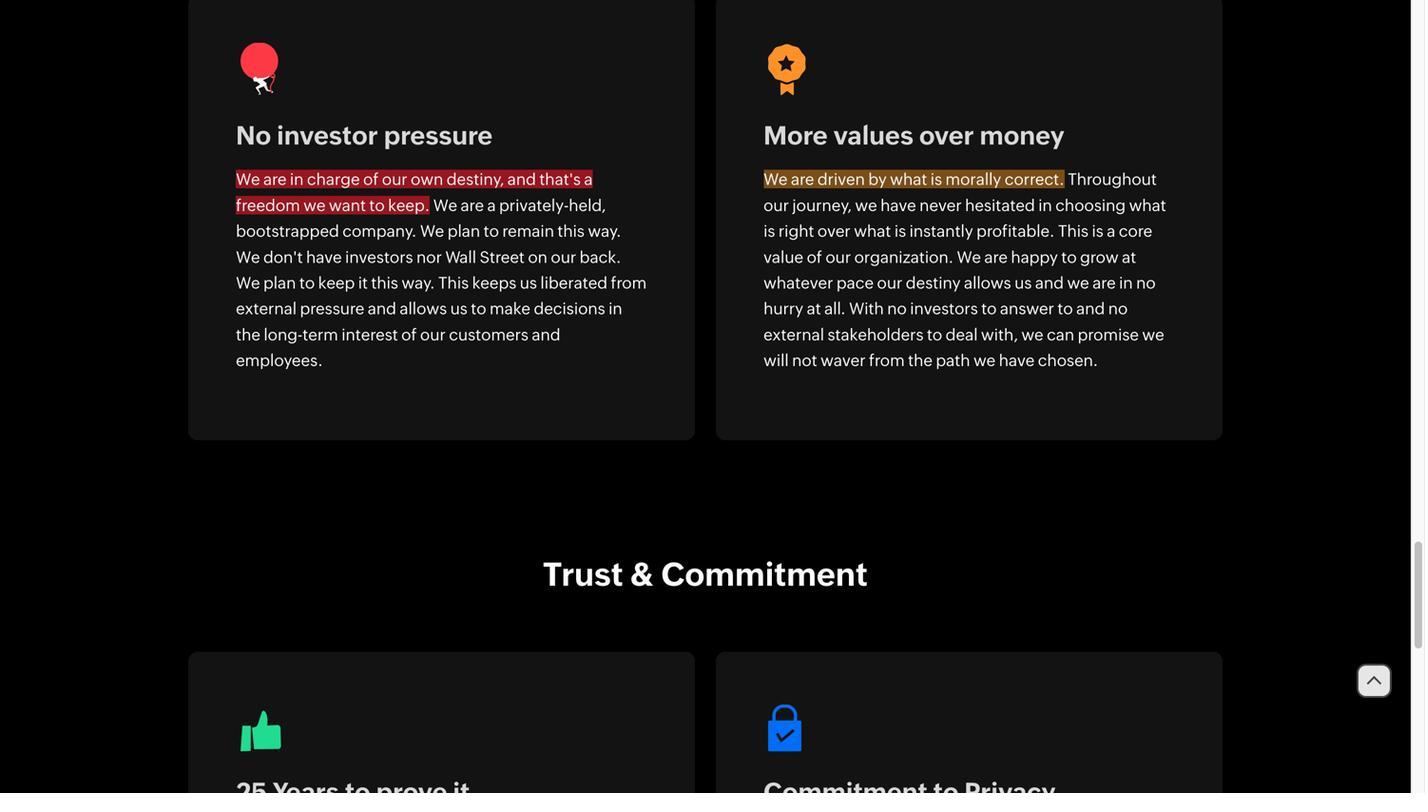 Task type: describe. For each thing, give the bounding box(es) containing it.
answer
[[1000, 299, 1055, 318]]

we down grow
[[1067, 273, 1090, 292]]

0 vertical spatial over
[[919, 121, 974, 150]]

1 horizontal spatial at
[[1122, 248, 1137, 266]]

0 vertical spatial have
[[881, 196, 917, 214]]

we down more
[[764, 170, 788, 188]]

promise
[[1078, 325, 1139, 344]]

us inside throughout our journey, we have never hesitated in choosing what is right over what is instantly profitable. this is a core value of our organization. we are happy to grow at whatever pace our destiny allows us and we are in no hurry at all. with no investors to answer to and no external stakeholders to deal with, we can promise we will not waver from the path we have chosen.
[[1015, 273, 1032, 292]]

remain
[[502, 222, 554, 240]]

all.
[[825, 299, 846, 318]]

journey,
[[793, 196, 852, 214]]

we up nor
[[420, 222, 444, 240]]

and up 'interest'
[[368, 299, 397, 318]]

is up "never"
[[931, 170, 943, 188]]

chosen.
[[1038, 351, 1099, 370]]

to up with,
[[982, 299, 997, 318]]

to up customers
[[471, 299, 486, 318]]

to inside we are in charge of our own destiny, and that's a freedom we want to keep.
[[369, 196, 385, 214]]

freedom
[[236, 196, 300, 214]]

0 vertical spatial what
[[890, 170, 928, 188]]

no
[[236, 121, 271, 150]]

deal
[[946, 325, 978, 344]]

external inside throughout our journey, we have never hesitated in choosing what is right over what is instantly profitable. this is a core value of our organization. we are happy to grow at whatever pace our destiny allows us and we are in no hurry at all. with no investors to answer to and no external stakeholders to deal with, we can promise we will not waver from the path we have chosen.
[[764, 325, 825, 344]]

are down grow
[[1093, 273, 1116, 292]]

and up promise
[[1077, 299, 1105, 318]]

and down decisions
[[532, 325, 561, 344]]

from inside throughout our journey, we have never hesitated in choosing what is right over what is instantly profitable. this is a core value of our organization. we are happy to grow at whatever pace our destiny allows us and we are in no hurry at all. with no investors to answer to and no external stakeholders to deal with, we can promise we will not waver from the path we have chosen.
[[869, 351, 905, 370]]

in inside we are in charge of our own destiny, and that's a freedom we want to keep.
[[290, 170, 304, 188]]

with
[[849, 299, 884, 318]]

organization.
[[855, 248, 954, 266]]

to left keep
[[299, 273, 315, 292]]

instantly
[[910, 222, 974, 240]]

to left grow
[[1062, 248, 1077, 266]]

back.
[[580, 248, 621, 266]]

over inside throughout our journey, we have never hesitated in choosing what is right over what is instantly profitable. this is a core value of our organization. we are happy to grow at whatever pace our destiny allows us and we are in no hurry at all. with no investors to answer to and no external stakeholders to deal with, we can promise we will not waver from the path we have chosen.
[[818, 222, 851, 240]]

allows inside we are a privately-held, bootstrapped company. we plan to remain this way. we don't have investors nor wall street on our back. we plan to keep it this way. this keeps us liberated from external pressure and allows us to make decisions in the long-term interest of our customers and employees.
[[400, 299, 447, 318]]

this inside we are a privately-held, bootstrapped company. we plan to remain this way. we don't have investors nor wall street on our back. we plan to keep it this way. this keeps us liberated from external pressure and allows us to make decisions in the long-term interest of our customers and employees.
[[438, 273, 469, 292]]

our up right
[[764, 196, 789, 214]]

is up grow
[[1092, 222, 1104, 240]]

are for a
[[461, 196, 484, 214]]

with,
[[981, 325, 1018, 344]]

a inside throughout our journey, we have never hesitated in choosing what is right over what is instantly profitable. this is a core value of our organization. we are happy to grow at whatever pace our destiny allows us and we are in no hurry at all. with no investors to answer to and no external stakeholders to deal with, we can promise we will not waver from the path we have chosen.
[[1107, 222, 1116, 240]]

and down the happy
[[1035, 273, 1064, 292]]

we inside we are in charge of our own destiny, and that's a freedom we want to keep.
[[304, 196, 326, 214]]

company.
[[343, 222, 417, 240]]

2 horizontal spatial no
[[1137, 273, 1156, 292]]

never
[[920, 196, 962, 214]]

0 horizontal spatial plan
[[263, 273, 296, 292]]

0 horizontal spatial us
[[450, 299, 468, 318]]

0 horizontal spatial no
[[887, 299, 907, 318]]

investors inside throughout our journey, we have never hesitated in choosing what is right over what is instantly profitable. this is a core value of our organization. we are happy to grow at whatever pace our destiny allows us and we are in no hurry at all. with no investors to answer to and no external stakeholders to deal with, we can promise we will not waver from the path we have chosen.
[[910, 299, 978, 318]]

we right promise
[[1143, 325, 1165, 344]]

we down own
[[433, 196, 458, 214]]

of inside we are in charge of our own destiny, and that's a freedom we want to keep.
[[363, 170, 379, 188]]

we down with,
[[974, 351, 996, 370]]

1 horizontal spatial this
[[558, 222, 585, 240]]

we are driven by what is morally correct.
[[764, 170, 1065, 188]]

are for in
[[263, 170, 287, 188]]

in inside we are a privately-held, bootstrapped company. we plan to remain this way. we don't have investors nor wall street on our back. we plan to keep it this way. this keeps us liberated from external pressure and allows us to make decisions in the long-term interest of our customers and employees.
[[609, 299, 623, 318]]

keeps
[[472, 273, 517, 292]]

1 vertical spatial what
[[1129, 196, 1167, 214]]

money
[[980, 121, 1065, 150]]

bootstrapped
[[236, 222, 339, 240]]

to left deal
[[927, 325, 943, 344]]

and inside we are in charge of our own destiny, and that's a freedom we want to keep.
[[508, 170, 536, 188]]

not
[[792, 351, 818, 370]]

1 horizontal spatial way.
[[588, 222, 622, 240]]

employees.
[[236, 351, 323, 370]]

are for driven
[[791, 170, 814, 188]]

liberated
[[541, 273, 608, 292]]

make
[[490, 299, 531, 318]]

to up can
[[1058, 299, 1073, 318]]

destiny
[[906, 273, 961, 292]]

path
[[936, 351, 971, 370]]

held,
[[569, 196, 606, 214]]

we down bootstrapped
[[236, 273, 260, 292]]

own
[[411, 170, 443, 188]]

choosing
[[1056, 196, 1126, 214]]

0 vertical spatial plan
[[448, 222, 480, 240]]

pressure inside we are a privately-held, bootstrapped company. we plan to remain this way. we don't have investors nor wall street on our back. we plan to keep it this way. this keeps us liberated from external pressure and allows us to make decisions in the long-term interest of our customers and employees.
[[300, 299, 365, 318]]

to up street
[[484, 222, 499, 240]]

we down by
[[855, 196, 877, 214]]

street
[[480, 248, 525, 266]]

2 vertical spatial have
[[999, 351, 1035, 370]]

from inside we are a privately-held, bootstrapped company. we plan to remain this way. we don't have investors nor wall street on our back. we plan to keep it this way. this keeps us liberated from external pressure and allows us to make decisions in the long-term interest of our customers and employees.
[[611, 273, 647, 292]]

in down correct.
[[1039, 196, 1053, 214]]

trust & commitment
[[543, 556, 868, 593]]

privately-
[[499, 196, 569, 214]]



Task type: locate. For each thing, give the bounding box(es) containing it.
0 horizontal spatial from
[[611, 273, 647, 292]]

0 horizontal spatial over
[[818, 222, 851, 240]]

no right with in the right of the page
[[887, 299, 907, 318]]

1 vertical spatial external
[[764, 325, 825, 344]]

from down stakeholders on the right top of the page
[[869, 351, 905, 370]]

customers
[[449, 325, 529, 344]]

want
[[329, 196, 366, 214]]

keep.
[[388, 196, 430, 214]]

more
[[764, 121, 828, 150]]

we down instantly
[[957, 248, 981, 266]]

over up morally
[[919, 121, 974, 150]]

0 vertical spatial at
[[1122, 248, 1137, 266]]

destiny,
[[447, 170, 504, 188]]

have down we are driven by what is morally correct.
[[881, 196, 917, 214]]

what right by
[[890, 170, 928, 188]]

what up core
[[1129, 196, 1167, 214]]

it
[[358, 273, 368, 292]]

and
[[508, 170, 536, 188], [1035, 273, 1064, 292], [368, 299, 397, 318], [1077, 299, 1105, 318], [532, 325, 561, 344]]

commitment
[[661, 556, 868, 593]]

1 vertical spatial the
[[908, 351, 933, 370]]

1 horizontal spatial external
[[764, 325, 825, 344]]

1 horizontal spatial the
[[908, 351, 933, 370]]

have down with,
[[999, 351, 1035, 370]]

external up the long- at the left top of the page
[[236, 299, 297, 318]]

way. up back.
[[588, 222, 622, 240]]

are down profitable.
[[985, 248, 1008, 266]]

0 horizontal spatial investors
[[345, 248, 413, 266]]

1 vertical spatial this
[[371, 273, 398, 292]]

0 horizontal spatial have
[[306, 248, 342, 266]]

plan
[[448, 222, 480, 240], [263, 273, 296, 292]]

have inside we are a privately-held, bootstrapped company. we plan to remain this way. we don't have investors nor wall street on our back. we plan to keep it this way. this keeps us liberated from external pressure and allows us to make decisions in the long-term interest of our customers and employees.
[[306, 248, 342, 266]]

0 vertical spatial this
[[558, 222, 585, 240]]

0 vertical spatial of
[[363, 170, 379, 188]]

to
[[369, 196, 385, 214], [484, 222, 499, 240], [1062, 248, 1077, 266], [299, 273, 315, 292], [471, 299, 486, 318], [982, 299, 997, 318], [1058, 299, 1073, 318], [927, 325, 943, 344]]

external inside we are a privately-held, bootstrapped company. we plan to remain this way. we don't have investors nor wall street on our back. we plan to keep it this way. this keeps us liberated from external pressure and allows us to make decisions in the long-term interest of our customers and employees.
[[236, 299, 297, 318]]

1 vertical spatial of
[[807, 248, 822, 266]]

from down back.
[[611, 273, 647, 292]]

throughout
[[1068, 170, 1157, 188]]

1 vertical spatial at
[[807, 299, 821, 318]]

our right on
[[551, 248, 577, 266]]

at
[[1122, 248, 1137, 266], [807, 299, 821, 318]]

this down wall
[[438, 273, 469, 292]]

1 vertical spatial plan
[[263, 273, 296, 292]]

investors down destiny
[[910, 299, 978, 318]]

of up whatever
[[807, 248, 822, 266]]

1 horizontal spatial of
[[401, 325, 417, 344]]

we are a privately-held, bootstrapped company. we plan to remain this way. we don't have investors nor wall street on our back. we plan to keep it this way. this keeps us liberated from external pressure and allows us to make decisions in the long-term interest of our customers and employees.
[[236, 196, 647, 370]]

us up answer
[[1015, 273, 1032, 292]]

charge
[[307, 170, 360, 188]]

2 vertical spatial a
[[1107, 222, 1116, 240]]

morally
[[946, 170, 1002, 188]]

0 horizontal spatial pressure
[[300, 299, 365, 318]]

the left path
[[908, 351, 933, 370]]

us
[[520, 273, 537, 292], [1015, 273, 1032, 292], [450, 299, 468, 318]]

throughout our journey, we have never hesitated in choosing what is right over what is instantly profitable. this is a core value of our organization. we are happy to grow at whatever pace our destiny allows us and we are in no hurry at all. with no investors to answer to and no external stakeholders to deal with, we can promise we will not waver from the path we have chosen.
[[764, 170, 1167, 370]]

the inside we are a privately-held, bootstrapped company. we plan to remain this way. we don't have investors nor wall street on our back. we plan to keep it this way. this keeps us liberated from external pressure and allows us to make decisions in the long-term interest of our customers and employees.
[[236, 325, 261, 344]]

values
[[834, 121, 914, 150]]

over down journey,
[[818, 222, 851, 240]]

at down core
[[1122, 248, 1137, 266]]

more values over money
[[764, 121, 1065, 150]]

this
[[558, 222, 585, 240], [371, 273, 398, 292]]

1 vertical spatial have
[[306, 248, 342, 266]]

wall
[[445, 248, 476, 266]]

our up keep.
[[382, 170, 408, 188]]

nor
[[417, 248, 442, 266]]

in left charge
[[290, 170, 304, 188]]

2 horizontal spatial us
[[1015, 273, 1032, 292]]

from
[[611, 273, 647, 292], [869, 351, 905, 370]]

2 vertical spatial what
[[854, 222, 891, 240]]

us up customers
[[450, 299, 468, 318]]

pressure down keep
[[300, 299, 365, 318]]

1 horizontal spatial this
[[1058, 222, 1089, 240]]

1 horizontal spatial from
[[869, 351, 905, 370]]

1 vertical spatial pressure
[[300, 299, 365, 318]]

of
[[363, 170, 379, 188], [807, 248, 822, 266], [401, 325, 417, 344]]

stakeholders
[[828, 325, 924, 344]]

we are in charge of our own destiny, and that's a freedom we want to keep.
[[236, 170, 593, 214]]

allows inside throughout our journey, we have never hesitated in choosing what is right over what is instantly profitable. this is a core value of our organization. we are happy to grow at whatever pace our destiny allows us and we are in no hurry at all. with no investors to answer to and no external stakeholders to deal with, we can promise we will not waver from the path we have chosen.
[[964, 273, 1012, 292]]

the left the long- at the left top of the page
[[236, 325, 261, 344]]

decisions
[[534, 299, 606, 318]]

profitable.
[[977, 222, 1055, 240]]

in
[[290, 170, 304, 188], [1039, 196, 1053, 214], [1119, 273, 1133, 292], [609, 299, 623, 318]]

is left right
[[764, 222, 775, 240]]

2 horizontal spatial a
[[1107, 222, 1116, 240]]

in right decisions
[[609, 299, 623, 318]]

term
[[303, 325, 338, 344]]

investors
[[345, 248, 413, 266], [910, 299, 978, 318]]

of up "want"
[[363, 170, 379, 188]]

we down charge
[[304, 196, 326, 214]]

pressure up own
[[384, 121, 493, 150]]

hesitated
[[965, 196, 1035, 214]]

no up promise
[[1109, 299, 1128, 318]]

over
[[919, 121, 974, 150], [818, 222, 851, 240]]

this down the choosing
[[1058, 222, 1089, 240]]

a
[[584, 170, 593, 188], [487, 196, 496, 214], [1107, 222, 1116, 240]]

can
[[1047, 325, 1075, 344]]

waver
[[821, 351, 866, 370]]

have up keep
[[306, 248, 342, 266]]

1 vertical spatial a
[[487, 196, 496, 214]]

1 horizontal spatial have
[[881, 196, 917, 214]]

of inside we are a privately-held, bootstrapped company. we plan to remain this way. we don't have investors nor wall street on our back. we plan to keep it this way. this keeps us liberated from external pressure and allows us to make decisions in the long-term interest of our customers and employees.
[[401, 325, 417, 344]]

0 horizontal spatial way.
[[402, 273, 435, 292]]

of inside throughout our journey, we have never hesitated in choosing what is right over what is instantly profitable. this is a core value of our organization. we are happy to grow at whatever pace our destiny allows us and we are in no hurry at all. with no investors to answer to and no external stakeholders to deal with, we can promise we will not waver from the path we have chosen.
[[807, 248, 822, 266]]

driven
[[818, 170, 865, 188]]

allows
[[964, 273, 1012, 292], [400, 299, 447, 318]]

that's
[[540, 170, 581, 188]]

1 vertical spatial from
[[869, 351, 905, 370]]

we down answer
[[1022, 325, 1044, 344]]

are inside we are in charge of our own destiny, and that's a freedom we want to keep.
[[263, 170, 287, 188]]

at left all.
[[807, 299, 821, 318]]

plan down 'don't'
[[263, 273, 296, 292]]

no investor pressure
[[236, 121, 493, 150]]

have
[[881, 196, 917, 214], [306, 248, 342, 266], [999, 351, 1035, 370]]

1 horizontal spatial plan
[[448, 222, 480, 240]]

we left 'don't'
[[236, 248, 260, 266]]

1 horizontal spatial a
[[584, 170, 593, 188]]

0 vertical spatial way.
[[588, 222, 622, 240]]

are down destiny,
[[461, 196, 484, 214]]

are
[[263, 170, 287, 188], [791, 170, 814, 188], [461, 196, 484, 214], [985, 248, 1008, 266], [1093, 273, 1116, 292]]

a left core
[[1107, 222, 1116, 240]]

will
[[764, 351, 789, 370]]

this down "held,"
[[558, 222, 585, 240]]

the
[[236, 325, 261, 344], [908, 351, 933, 370]]

and up privately-
[[508, 170, 536, 188]]

this right it
[[371, 273, 398, 292]]

0 horizontal spatial at
[[807, 299, 821, 318]]

external
[[236, 299, 297, 318], [764, 325, 825, 344]]

investor
[[277, 121, 378, 150]]

2 vertical spatial of
[[401, 325, 417, 344]]

0 horizontal spatial external
[[236, 299, 297, 318]]

way.
[[588, 222, 622, 240], [402, 273, 435, 292]]

are inside we are a privately-held, bootstrapped company. we plan to remain this way. we don't have investors nor wall street on our back. we plan to keep it this way. this keeps us liberated from external pressure and allows us to make decisions in the long-term interest of our customers and employees.
[[461, 196, 484, 214]]

0 vertical spatial allows
[[964, 273, 1012, 292]]

are up freedom
[[263, 170, 287, 188]]

external down hurry
[[764, 325, 825, 344]]

0 vertical spatial from
[[611, 273, 647, 292]]

2 horizontal spatial have
[[999, 351, 1035, 370]]

are up journey,
[[791, 170, 814, 188]]

a inside we are a privately-held, bootstrapped company. we plan to remain this way. we don't have investors nor wall street on our back. we plan to keep it this way. this keeps us liberated from external pressure and allows us to make decisions in the long-term interest of our customers and employees.
[[487, 196, 496, 214]]

right
[[779, 222, 815, 240]]

what up organization.
[[854, 222, 891, 240]]

us down on
[[520, 273, 537, 292]]

our inside we are in charge of our own destiny, and that's a freedom we want to keep.
[[382, 170, 408, 188]]

grow
[[1080, 248, 1119, 266]]

0 horizontal spatial this
[[371, 273, 398, 292]]

0 horizontal spatial this
[[438, 273, 469, 292]]

our left customers
[[420, 325, 446, 344]]

on
[[528, 248, 548, 266]]

0 vertical spatial pressure
[[384, 121, 493, 150]]

the inside throughout our journey, we have never hesitated in choosing what is right over what is instantly profitable. this is a core value of our organization. we are happy to grow at whatever pace our destiny allows us and we are in no hurry at all. with no investors to answer to and no external stakeholders to deal with, we can promise we will not waver from the path we have chosen.
[[908, 351, 933, 370]]

a inside we are in charge of our own destiny, and that's a freedom we want to keep.
[[584, 170, 593, 188]]

allows up answer
[[964, 273, 1012, 292]]

this
[[1058, 222, 1089, 240], [438, 273, 469, 292]]

1 horizontal spatial allows
[[964, 273, 1012, 292]]

our down organization.
[[877, 273, 903, 292]]

core
[[1119, 222, 1153, 240]]

our
[[382, 170, 408, 188], [764, 196, 789, 214], [551, 248, 577, 266], [826, 248, 851, 266], [877, 273, 903, 292], [420, 325, 446, 344]]

trust
[[543, 556, 623, 593]]

is up organization.
[[895, 222, 906, 240]]

1 horizontal spatial investors
[[910, 299, 978, 318]]

a up "held,"
[[584, 170, 593, 188]]

0 vertical spatial investors
[[345, 248, 413, 266]]

we
[[236, 170, 260, 188], [764, 170, 788, 188], [433, 196, 458, 214], [420, 222, 444, 240], [236, 248, 260, 266], [957, 248, 981, 266], [236, 273, 260, 292]]

we
[[304, 196, 326, 214], [855, 196, 877, 214], [1067, 273, 1090, 292], [1022, 325, 1044, 344], [1143, 325, 1165, 344], [974, 351, 996, 370]]

0 vertical spatial this
[[1058, 222, 1089, 240]]

allows down nor
[[400, 299, 447, 318]]

1 vertical spatial way.
[[402, 273, 435, 292]]

in down core
[[1119, 273, 1133, 292]]

hurry
[[764, 299, 804, 318]]

1 horizontal spatial no
[[1109, 299, 1128, 318]]

no down core
[[1137, 273, 1156, 292]]

value
[[764, 248, 804, 266]]

keep
[[318, 273, 355, 292]]

1 vertical spatial over
[[818, 222, 851, 240]]

1 vertical spatial allows
[[400, 299, 447, 318]]

1 vertical spatial this
[[438, 273, 469, 292]]

1 vertical spatial investors
[[910, 299, 978, 318]]

our up pace
[[826, 248, 851, 266]]

no
[[1137, 273, 1156, 292], [887, 299, 907, 318], [1109, 299, 1128, 318]]

we up freedom
[[236, 170, 260, 188]]

by
[[869, 170, 887, 188]]

0 vertical spatial external
[[236, 299, 297, 318]]

way. down nor
[[402, 273, 435, 292]]

plan up wall
[[448, 222, 480, 240]]

is
[[931, 170, 943, 188], [764, 222, 775, 240], [895, 222, 906, 240], [1092, 222, 1104, 240]]

interest
[[342, 325, 398, 344]]

0 horizontal spatial of
[[363, 170, 379, 188]]

0 vertical spatial the
[[236, 325, 261, 344]]

1 horizontal spatial over
[[919, 121, 974, 150]]

whatever
[[764, 273, 834, 292]]

we inside throughout our journey, we have never hesitated in choosing what is right over what is instantly profitable. this is a core value of our organization. we are happy to grow at whatever pace our destiny allows us and we are in no hurry at all. with no investors to answer to and no external stakeholders to deal with, we can promise we will not waver from the path we have chosen.
[[957, 248, 981, 266]]

&
[[631, 556, 654, 593]]

what
[[890, 170, 928, 188], [1129, 196, 1167, 214], [854, 222, 891, 240]]

0 vertical spatial a
[[584, 170, 593, 188]]

this inside throughout our journey, we have never hesitated in choosing what is right over what is instantly profitable. this is a core value of our organization. we are happy to grow at whatever pace our destiny allows us and we are in no hurry at all. with no investors to answer to and no external stakeholders to deal with, we can promise we will not waver from the path we have chosen.
[[1058, 222, 1089, 240]]

0 horizontal spatial the
[[236, 325, 261, 344]]

2 horizontal spatial of
[[807, 248, 822, 266]]

to up company.
[[369, 196, 385, 214]]

1 horizontal spatial pressure
[[384, 121, 493, 150]]

don't
[[263, 248, 303, 266]]

we inside we are in charge of our own destiny, and that's a freedom we want to keep.
[[236, 170, 260, 188]]

long-
[[264, 325, 303, 344]]

0 horizontal spatial allows
[[400, 299, 447, 318]]

of right 'interest'
[[401, 325, 417, 344]]

1 horizontal spatial us
[[520, 273, 537, 292]]

happy
[[1011, 248, 1058, 266]]

0 horizontal spatial a
[[487, 196, 496, 214]]

a down destiny,
[[487, 196, 496, 214]]

investors down company.
[[345, 248, 413, 266]]

correct.
[[1005, 170, 1065, 188]]

pressure
[[384, 121, 493, 150], [300, 299, 365, 318]]

pace
[[837, 273, 874, 292]]

investors inside we are a privately-held, bootstrapped company. we plan to remain this way. we don't have investors nor wall street on our back. we plan to keep it this way. this keeps us liberated from external pressure and allows us to make decisions in the long-term interest of our customers and employees.
[[345, 248, 413, 266]]



Task type: vqa. For each thing, say whether or not it's contained in the screenshot.
propensity
no



